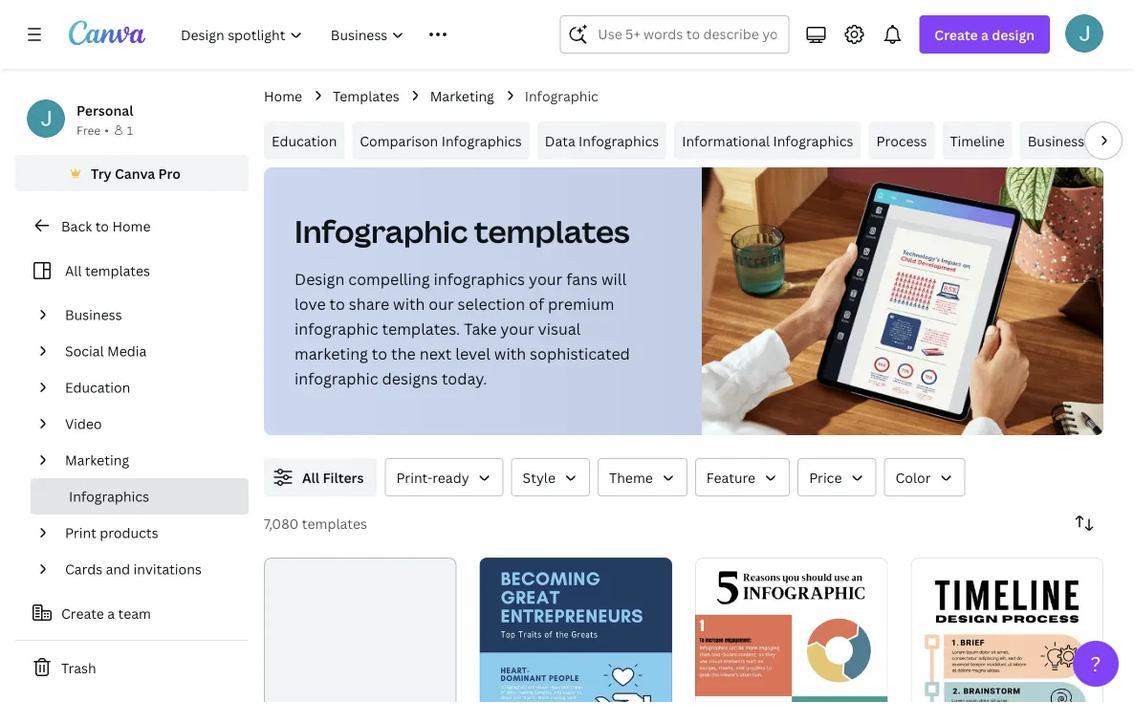 Task type: locate. For each thing, give the bounding box(es) containing it.
1 vertical spatial all
[[302, 468, 320, 487]]

social media link
[[57, 333, 237, 369]]

canva
[[115, 164, 155, 182]]

0 vertical spatial infographic
[[525, 87, 599, 105]]

style button
[[512, 458, 590, 497]]

sophisticated
[[530, 343, 630, 364]]

all down back
[[65, 262, 82, 280]]

0 vertical spatial all
[[65, 262, 82, 280]]

education link
[[264, 122, 345, 160], [57, 369, 237, 406]]

0 horizontal spatial to
[[95, 217, 109, 235]]

infographics right data
[[579, 132, 659, 150]]

0 vertical spatial a
[[982, 25, 989, 44]]

marketing down "video"
[[65, 451, 129, 469]]

0 horizontal spatial a
[[107, 604, 115, 622]]

education link down home link
[[264, 122, 345, 160]]

your
[[529, 269, 563, 289], [501, 319, 534, 339]]

marketing link
[[430, 85, 494, 106], [57, 442, 237, 478]]

free •
[[77, 122, 109, 138]]

ready
[[433, 468, 469, 487]]

templates down all filters
[[302, 514, 367, 532]]

1 horizontal spatial templates
[[302, 514, 367, 532]]

business
[[1028, 132, 1085, 150], [65, 306, 122, 324]]

0 horizontal spatial business link
[[57, 297, 237, 333]]

of
[[529, 294, 545, 314]]

1 horizontal spatial all
[[302, 468, 320, 487]]

0 vertical spatial home
[[264, 87, 302, 105]]

0 horizontal spatial create
[[61, 604, 104, 622]]

1 horizontal spatial a
[[982, 25, 989, 44]]

share
[[349, 294, 390, 314]]

design compelling infographics your fans will love to share with our selection of premium infographic templates. take your visual marketing to the next level with sophisticated infographic designs today.
[[295, 269, 630, 389]]

marketing link up print products link
[[57, 442, 237, 478]]

and
[[106, 560, 130, 578]]

char
[[1108, 132, 1135, 150]]

infographics left data
[[442, 132, 522, 150]]

templates down back to home
[[85, 262, 150, 280]]

marketing up comparison infographics
[[430, 87, 494, 105]]

design
[[992, 25, 1035, 44]]

0 horizontal spatial with
[[393, 294, 425, 314]]

business link
[[1021, 122, 1093, 160], [57, 297, 237, 333]]

personal
[[77, 101, 133, 119]]

2 vertical spatial templates
[[302, 514, 367, 532]]

0 horizontal spatial templates
[[85, 262, 150, 280]]

1 vertical spatial create
[[61, 604, 104, 622]]

business link left char link
[[1021, 122, 1093, 160]]

1 vertical spatial infographic
[[295, 210, 468, 252]]

to right love
[[330, 294, 345, 314]]

None search field
[[560, 15, 790, 54]]

0 vertical spatial create
[[935, 25, 979, 44]]

next
[[420, 343, 452, 364]]

templates
[[474, 210, 630, 252], [85, 262, 150, 280], [302, 514, 367, 532]]

with right level
[[495, 343, 526, 364]]

education down home link
[[272, 132, 337, 150]]

marketing inside "link"
[[65, 451, 129, 469]]

a inside button
[[107, 604, 115, 622]]

1 vertical spatial marketing link
[[57, 442, 237, 478]]

infographic up data
[[525, 87, 599, 105]]

0 horizontal spatial home
[[112, 217, 151, 235]]

0 horizontal spatial business
[[65, 306, 122, 324]]

to left 'the'
[[372, 343, 388, 364]]

your down of
[[501, 319, 534, 339]]

0 horizontal spatial education link
[[57, 369, 237, 406]]

marketing
[[430, 87, 494, 105], [65, 451, 129, 469]]

business link up media
[[57, 297, 237, 333]]

our
[[429, 294, 454, 314]]

business up social
[[65, 306, 122, 324]]

create inside create a team button
[[61, 604, 104, 622]]

to right back
[[95, 217, 109, 235]]

infographic
[[525, 87, 599, 105], [295, 210, 468, 252]]

compelling
[[349, 269, 430, 289]]

print-
[[397, 468, 433, 487]]

1 horizontal spatial infographic
[[525, 87, 599, 105]]

1 horizontal spatial marketing link
[[430, 85, 494, 106]]

templates for all templates
[[85, 262, 150, 280]]

1 horizontal spatial create
[[935, 25, 979, 44]]

print-ready button
[[385, 458, 504, 497]]

infographics up print products
[[69, 487, 149, 506]]

timeline
[[951, 132, 1005, 150]]

a for design
[[982, 25, 989, 44]]

2 vertical spatial to
[[372, 343, 388, 364]]

a inside dropdown button
[[982, 25, 989, 44]]

0 vertical spatial infographic
[[295, 319, 379, 339]]

0 vertical spatial education link
[[264, 122, 345, 160]]

all templates link
[[27, 253, 237, 289]]

0 vertical spatial marketing
[[430, 87, 494, 105]]

data
[[545, 132, 576, 150]]

marketing link up comparison infographics
[[430, 85, 494, 106]]

0 vertical spatial business link
[[1021, 122, 1093, 160]]

templates up fans
[[474, 210, 630, 252]]

home left the templates link at the left top of page
[[264, 87, 302, 105]]

with up templates.
[[393, 294, 425, 314]]

education link down media
[[57, 369, 237, 406]]

education
[[272, 132, 337, 150], [65, 378, 130, 397]]

take
[[464, 319, 497, 339]]

2 horizontal spatial templates
[[474, 210, 630, 252]]

templates for infographic templates
[[474, 210, 630, 252]]

a
[[982, 25, 989, 44], [107, 604, 115, 622]]

blue entrepreneur personalities business infographic image
[[480, 558, 673, 702]]

1 vertical spatial a
[[107, 604, 115, 622]]

trash
[[61, 659, 96, 677]]

0 horizontal spatial marketing link
[[57, 442, 237, 478]]

1 horizontal spatial home
[[264, 87, 302, 105]]

1 horizontal spatial marketing
[[430, 87, 494, 105]]

theme button
[[598, 458, 688, 497]]

home
[[264, 87, 302, 105], [112, 217, 151, 235]]

0 horizontal spatial marketing
[[65, 451, 129, 469]]

infographic up 'compelling'
[[295, 210, 468, 252]]

0 vertical spatial to
[[95, 217, 109, 235]]

a left design
[[982, 25, 989, 44]]

1 horizontal spatial business
[[1028, 132, 1085, 150]]

cards
[[65, 560, 103, 578]]

1 vertical spatial education
[[65, 378, 130, 397]]

0 horizontal spatial infographic
[[295, 210, 468, 252]]

pro
[[158, 164, 181, 182]]

0 horizontal spatial all
[[65, 262, 82, 280]]

all for all templates
[[65, 262, 82, 280]]

all left filters
[[302, 468, 320, 487]]

infographic up marketing
[[295, 319, 379, 339]]

create for create a team
[[61, 604, 104, 622]]

7,080 templates
[[264, 514, 367, 532]]

0 vertical spatial templates
[[474, 210, 630, 252]]

back
[[61, 217, 92, 235]]

john smith image
[[1066, 14, 1104, 52]]

1 horizontal spatial to
[[330, 294, 345, 314]]

1 horizontal spatial education
[[272, 132, 337, 150]]

your up of
[[529, 269, 563, 289]]

marketing for the left marketing "link"
[[65, 451, 129, 469]]

create inside create a design dropdown button
[[935, 25, 979, 44]]

1 vertical spatial templates
[[85, 262, 150, 280]]

1 vertical spatial marketing
[[65, 451, 129, 469]]

with
[[393, 294, 425, 314], [495, 343, 526, 364]]

all inside button
[[302, 468, 320, 487]]

1 horizontal spatial with
[[495, 343, 526, 364]]

education down social media
[[65, 378, 130, 397]]

print products link
[[57, 515, 237, 551]]

cards and invitations
[[65, 560, 202, 578]]

price
[[810, 468, 842, 487]]

business left char link
[[1028, 132, 1085, 150]]

templates for 7,080 templates
[[302, 514, 367, 532]]

1 horizontal spatial business link
[[1021, 122, 1093, 160]]

0 horizontal spatial education
[[65, 378, 130, 397]]

1 vertical spatial infographic
[[295, 368, 379, 389]]

infographics
[[434, 269, 525, 289]]

0 vertical spatial business
[[1028, 132, 1085, 150]]

Sort by button
[[1066, 504, 1104, 543]]

all
[[65, 262, 82, 280], [302, 468, 320, 487]]

a left team
[[107, 604, 115, 622]]

infographic down marketing
[[295, 368, 379, 389]]

home up all templates link
[[112, 217, 151, 235]]

infographics right the informational at the top
[[774, 132, 854, 150]]

create left design
[[935, 25, 979, 44]]

top level navigation element
[[168, 15, 514, 54], [168, 15, 514, 54]]

infographics
[[442, 132, 522, 150], [579, 132, 659, 150], [774, 132, 854, 150], [69, 487, 149, 506]]

1 vertical spatial business
[[65, 306, 122, 324]]

create down cards
[[61, 604, 104, 622]]

a for team
[[107, 604, 115, 622]]

templates link
[[333, 85, 400, 106]]



Task type: vqa. For each thing, say whether or not it's contained in the screenshot.
Data
yes



Task type: describe. For each thing, give the bounding box(es) containing it.
social
[[65, 342, 104, 360]]

design
[[295, 269, 345, 289]]

color
[[896, 468, 931, 487]]

templates
[[333, 87, 400, 105]]

white colorful modern timeline design process infographic image
[[911, 558, 1104, 702]]

feature button
[[695, 458, 790, 497]]

all filters button
[[264, 458, 377, 497]]

all filters
[[302, 468, 364, 487]]

char link
[[1101, 122, 1135, 160]]

filters
[[323, 468, 364, 487]]

social media
[[65, 342, 147, 360]]

video link
[[57, 406, 237, 442]]

try canva pro button
[[15, 155, 249, 191]]

designs
[[382, 368, 438, 389]]

today.
[[442, 368, 487, 389]]

informational infographics link
[[675, 122, 862, 160]]

infographics for comparison infographics
[[442, 132, 522, 150]]

1 vertical spatial to
[[330, 294, 345, 314]]

process
[[877, 132, 928, 150]]

templates.
[[382, 319, 460, 339]]

1 vertical spatial education link
[[57, 369, 237, 406]]

back to home
[[61, 217, 151, 235]]

team
[[118, 604, 151, 622]]

•
[[105, 122, 109, 138]]

style
[[523, 468, 556, 487]]

infographic for infographic templates
[[295, 210, 468, 252]]

all for all filters
[[302, 468, 320, 487]]

the
[[391, 343, 416, 364]]

print
[[65, 524, 96, 542]]

informational infographics
[[682, 132, 854, 150]]

try
[[91, 164, 112, 182]]

1 vertical spatial home
[[112, 217, 151, 235]]

free
[[77, 122, 101, 138]]

informational
[[682, 132, 770, 150]]

data infographics link
[[538, 122, 667, 160]]

will
[[602, 269, 627, 289]]

infographic templates
[[295, 210, 630, 252]]

level
[[456, 343, 491, 364]]

comparison infographics link
[[352, 122, 530, 160]]

1 vertical spatial with
[[495, 343, 526, 364]]

create a team
[[61, 604, 151, 622]]

try canva pro
[[91, 164, 181, 182]]

create a team button
[[15, 594, 249, 632]]

create a design button
[[920, 15, 1051, 54]]

1 horizontal spatial education link
[[264, 122, 345, 160]]

1 vertical spatial business link
[[57, 297, 237, 333]]

create for create a design
[[935, 25, 979, 44]]

back to home link
[[15, 207, 249, 245]]

color button
[[885, 458, 966, 497]]

0 vertical spatial education
[[272, 132, 337, 150]]

products
[[100, 524, 158, 542]]

premium
[[548, 294, 615, 314]]

comparison
[[360, 132, 438, 150]]

trash link
[[15, 649, 249, 687]]

process link
[[869, 122, 935, 160]]

home link
[[264, 85, 302, 106]]

? button
[[1074, 641, 1119, 687]]

visual
[[538, 319, 581, 339]]

theme
[[609, 468, 653, 487]]

0 vertical spatial marketing link
[[430, 85, 494, 106]]

2 infographic from the top
[[295, 368, 379, 389]]

feature
[[707, 468, 756, 487]]

0 vertical spatial with
[[393, 294, 425, 314]]

infographic for infographic
[[525, 87, 599, 105]]

0 vertical spatial your
[[529, 269, 563, 289]]

selection
[[458, 294, 525, 314]]

video
[[65, 415, 102, 433]]

orange green blue colorful 5 reasons to use informational infographic image
[[696, 558, 888, 702]]

1 infographic from the top
[[295, 319, 379, 339]]

print-ready
[[397, 468, 469, 487]]

7,080
[[264, 514, 299, 532]]

marketing for topmost marketing "link"
[[430, 87, 494, 105]]

media
[[107, 342, 147, 360]]

love
[[295, 294, 326, 314]]

marketing
[[295, 343, 368, 364]]

2 horizontal spatial to
[[372, 343, 388, 364]]

comparison infographics
[[360, 132, 522, 150]]

cards and invitations link
[[57, 551, 237, 587]]

all templates
[[65, 262, 150, 280]]

1 vertical spatial your
[[501, 319, 534, 339]]

infographics for informational infographics
[[774, 132, 854, 150]]

infographics for data infographics
[[579, 132, 659, 150]]

?
[[1091, 650, 1102, 677]]

data infographics
[[545, 132, 659, 150]]

1
[[127, 122, 133, 138]]

create a design
[[935, 25, 1035, 44]]

price button
[[798, 458, 877, 497]]

Search search field
[[598, 16, 777, 53]]

invitations
[[134, 560, 202, 578]]

print products
[[65, 524, 158, 542]]

fans
[[567, 269, 598, 289]]

timeline link
[[943, 122, 1013, 160]]



